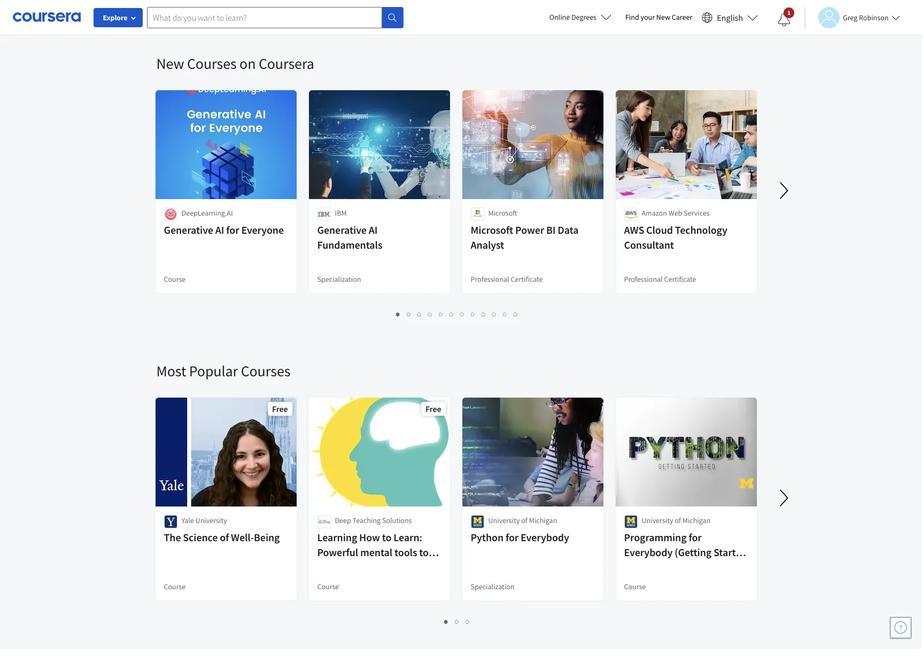 Task type: locate. For each thing, give the bounding box(es) containing it.
1 horizontal spatial michigan
[[682, 516, 711, 526]]

mental
[[360, 546, 392, 560]]

1 horizontal spatial to
[[419, 546, 429, 560]]

python for everybody
[[471, 531, 569, 545]]

university of michigan
[[488, 516, 557, 526], [642, 516, 711, 526]]

2 generative from the left
[[317, 223, 367, 237]]

next slide image inside new courses on coursera carousel element
[[771, 178, 797, 204]]

0 horizontal spatial specialization
[[317, 275, 361, 284]]

0 horizontal spatial 2 button
[[404, 308, 414, 321]]

2 list from the top
[[156, 616, 758, 629]]

0 vertical spatial microsoft
[[488, 208, 517, 218]]

2 michigan from the left
[[682, 516, 711, 526]]

university up programming
[[642, 516, 673, 526]]

1 vertical spatial 2 button
[[452, 616, 462, 629]]

show notifications image
[[778, 13, 791, 26]]

2 university of michigan from the left
[[642, 516, 711, 526]]

for up (getting
[[689, 531, 702, 545]]

1 button inside most popular courses carousel element
[[441, 616, 452, 629]]

certificate for data
[[511, 275, 543, 284]]

university of michigan for programming
[[642, 516, 711, 526]]

microsoft image
[[471, 208, 484, 221]]

2 for most popular courses
[[455, 617, 459, 628]]

generative down "deeplearning.ai" image
[[164, 223, 213, 237]]

1 horizontal spatial 1
[[444, 617, 448, 628]]

0 horizontal spatial 3 button
[[414, 308, 425, 321]]

free for the science of well-being
[[272, 404, 288, 415]]

courses left on
[[187, 54, 237, 73]]

2 button for new courses on coursera
[[404, 308, 414, 321]]

ai
[[215, 223, 224, 237], [369, 223, 378, 237]]

michigan
[[529, 516, 557, 526], [682, 516, 711, 526]]

1 vertical spatial 2
[[455, 617, 459, 628]]

2
[[407, 309, 411, 320], [455, 617, 459, 628]]

2 button inside most popular courses carousel element
[[452, 616, 462, 629]]

of up programming
[[675, 516, 681, 526]]

0 vertical spatial to
[[382, 531, 392, 545]]

1 horizontal spatial for
[[506, 531, 519, 545]]

new
[[656, 12, 670, 22], [156, 54, 184, 73]]

microsoft
[[488, 208, 517, 218], [471, 223, 513, 237]]

certificate for consultant
[[664, 275, 696, 284]]

1 button
[[769, 7, 799, 33], [393, 308, 404, 321], [441, 616, 452, 629]]

1 inside new courses on coursera carousel element
[[396, 309, 400, 320]]

1 vertical spatial microsoft
[[471, 223, 513, 237]]

2 free from the left
[[425, 404, 441, 415]]

0 horizontal spatial 1
[[396, 309, 400, 320]]

next slide image inside most popular courses carousel element
[[771, 486, 797, 512]]

list for most popular courses
[[156, 616, 758, 629]]

generative inside generative ai fundamentals
[[317, 223, 367, 237]]

certificate up 12
[[511, 275, 543, 284]]

2 professional certificate from the left
[[624, 275, 696, 284]]

0 horizontal spatial university
[[195, 516, 227, 526]]

find
[[625, 12, 639, 22]]

michigan for python
[[529, 516, 557, 526]]

3 university from the left
[[642, 516, 673, 526]]

list inside most popular courses carousel element
[[156, 616, 758, 629]]

3 inside new courses on coursera carousel element
[[417, 309, 422, 320]]

professional certificate down consultant
[[624, 275, 696, 284]]

2 next slide image from the top
[[771, 486, 797, 512]]

cloud
[[646, 223, 673, 237]]

0 horizontal spatial generative
[[164, 223, 213, 237]]

greg
[[843, 13, 857, 22]]

career
[[672, 12, 692, 22]]

1
[[787, 9, 791, 17], [396, 309, 400, 320], [444, 617, 448, 628]]

1 list from the top
[[156, 308, 758, 321]]

0 horizontal spatial everybody
[[521, 531, 569, 545]]

1 inside most popular courses carousel element
[[444, 617, 448, 628]]

university
[[195, 516, 227, 526], [488, 516, 520, 526], [642, 516, 673, 526]]

certificate down aws cloud technology consultant
[[664, 275, 696, 284]]

everybody
[[521, 531, 569, 545], [624, 546, 673, 560]]

course for the science of well-being
[[164, 583, 186, 592]]

university of michigan up programming
[[642, 516, 711, 526]]

deep teaching solutions image
[[317, 516, 331, 529]]

english
[[717, 12, 743, 23]]

2 professional from the left
[[624, 275, 663, 284]]

generative ai for everyone
[[164, 223, 284, 237]]

3 for most popular courses
[[466, 617, 470, 628]]

yale university image
[[164, 516, 177, 529]]

learn:
[[394, 531, 422, 545]]

everybody inside programming for everybody (getting started with python)
[[624, 546, 673, 560]]

microsoft for microsoft
[[488, 208, 517, 218]]

0 horizontal spatial 3
[[417, 309, 422, 320]]

specialization inside most popular courses carousel element
[[471, 583, 514, 592]]

1 professional from the left
[[471, 275, 509, 284]]

1 horizontal spatial generative
[[317, 223, 367, 237]]

0 vertical spatial everybody
[[521, 531, 569, 545]]

0 horizontal spatial for
[[226, 223, 239, 237]]

to right "how"
[[382, 531, 392, 545]]

7
[[460, 309, 465, 320]]

ai up fundamentals
[[369, 223, 378, 237]]

3 button for new courses on coursera
[[414, 308, 425, 321]]

with
[[624, 561, 644, 575]]

next slide image
[[771, 178, 797, 204], [771, 486, 797, 512]]

generative down ibm at left
[[317, 223, 367, 237]]

generative ai fundamentals
[[317, 223, 382, 252]]

list inside new courses on coursera carousel element
[[156, 308, 758, 321]]

1 horizontal spatial professional certificate
[[624, 275, 696, 284]]

michigan up the 'python for everybody' on the bottom
[[529, 516, 557, 526]]

0 vertical spatial specialization
[[317, 275, 361, 284]]

5
[[439, 309, 443, 320]]

0 horizontal spatial michigan
[[529, 516, 557, 526]]

1 vertical spatial 3 button
[[462, 616, 473, 629]]

specialization
[[317, 275, 361, 284], [471, 583, 514, 592]]

1 ai from the left
[[215, 223, 224, 237]]

free for learning how to learn: powerful mental tools to help you master tough subjects
[[425, 404, 441, 415]]

1 vertical spatial new
[[156, 54, 184, 73]]

1 vertical spatial everybody
[[624, 546, 673, 560]]

1 vertical spatial next slide image
[[771, 486, 797, 512]]

1 horizontal spatial 1 button
[[441, 616, 452, 629]]

university of michigan image
[[471, 516, 484, 529]]

1 horizontal spatial everybody
[[624, 546, 673, 560]]

0 horizontal spatial certificate
[[511, 275, 543, 284]]

0 vertical spatial 3 button
[[414, 308, 425, 321]]

aws cloud technology consultant
[[624, 223, 727, 252]]

0 horizontal spatial ai
[[215, 223, 224, 237]]

1 vertical spatial specialization
[[471, 583, 514, 592]]

1 generative from the left
[[164, 223, 213, 237]]

specialization down 'python'
[[471, 583, 514, 592]]

1 professional certificate from the left
[[471, 275, 543, 284]]

specialization down fundamentals
[[317, 275, 361, 284]]

1 horizontal spatial professional
[[624, 275, 663, 284]]

professional down consultant
[[624, 275, 663, 284]]

university of michigan up the 'python for everybody' on the bottom
[[488, 516, 557, 526]]

generative for generative ai for everyone
[[164, 223, 213, 237]]

microsoft up analyst
[[471, 223, 513, 237]]

professional certificate up 10 11 12
[[471, 275, 543, 284]]

1 horizontal spatial university of michigan
[[642, 516, 711, 526]]

2 horizontal spatial 1 button
[[769, 7, 799, 33]]

professional
[[471, 275, 509, 284], [624, 275, 663, 284]]

2 university from the left
[[488, 516, 520, 526]]

ibm image
[[317, 208, 331, 221]]

deeplearning.ai image
[[164, 208, 177, 221]]

0 horizontal spatial professional certificate
[[471, 275, 543, 284]]

2 inside new courses on coursera carousel element
[[407, 309, 411, 320]]

degrees
[[571, 12, 596, 22]]

1 next slide image from the top
[[771, 178, 797, 204]]

2 for new courses on coursera
[[407, 309, 411, 320]]

tools
[[394, 546, 417, 560]]

michigan up (getting
[[682, 516, 711, 526]]

of up the 'python for everybody' on the bottom
[[521, 516, 528, 526]]

2 button
[[404, 308, 414, 321], [452, 616, 462, 629]]

list
[[156, 308, 758, 321], [156, 616, 758, 629]]

2 horizontal spatial university
[[642, 516, 673, 526]]

3
[[417, 309, 422, 320], [466, 617, 470, 628]]

ai for for
[[215, 223, 224, 237]]

1 michigan from the left
[[529, 516, 557, 526]]

2 horizontal spatial 1
[[787, 9, 791, 17]]

professional certificate
[[471, 275, 543, 284], [624, 275, 696, 284]]

1 button inside new courses on coursera carousel element
[[393, 308, 404, 321]]

courses right popular
[[241, 362, 290, 381]]

professional down analyst
[[471, 275, 509, 284]]

most popular courses carousel element
[[151, 330, 922, 638]]

3 for new courses on coursera
[[417, 309, 422, 320]]

for left the everyone
[[226, 223, 239, 237]]

ai inside generative ai fundamentals
[[369, 223, 378, 237]]

science
[[183, 531, 218, 545]]

0 vertical spatial list
[[156, 308, 758, 321]]

2 horizontal spatial of
[[675, 516, 681, 526]]

0 vertical spatial 2 button
[[404, 308, 414, 321]]

0 vertical spatial 3
[[417, 309, 422, 320]]

1 horizontal spatial free
[[425, 404, 441, 415]]

web
[[668, 208, 682, 218]]

for
[[226, 223, 239, 237], [506, 531, 519, 545], [689, 531, 702, 545]]

most popular courses
[[156, 362, 290, 381]]

1 vertical spatial 1
[[396, 309, 400, 320]]

online degrees button
[[541, 5, 620, 29]]

1 horizontal spatial certificate
[[664, 275, 696, 284]]

11
[[503, 309, 512, 320]]

1 vertical spatial 3
[[466, 617, 470, 628]]

1 free from the left
[[272, 404, 288, 415]]

university of michigan for python
[[488, 516, 557, 526]]

1 horizontal spatial courses
[[241, 362, 290, 381]]

2 button for most popular courses
[[452, 616, 462, 629]]

1 certificate from the left
[[511, 275, 543, 284]]

specialization for python for everybody
[[471, 583, 514, 592]]

0 horizontal spatial free
[[272, 404, 288, 415]]

1 university from the left
[[195, 516, 227, 526]]

certificate
[[511, 275, 543, 284], [664, 275, 696, 284]]

to right tools
[[419, 546, 429, 560]]

0 horizontal spatial new
[[156, 54, 184, 73]]

for right 'python'
[[506, 531, 519, 545]]

university up the 'python for everybody' on the bottom
[[488, 516, 520, 526]]

of
[[521, 516, 528, 526], [675, 516, 681, 526], [220, 531, 229, 545]]

generative
[[164, 223, 213, 237], [317, 223, 367, 237]]

1 horizontal spatial ai
[[369, 223, 378, 237]]

0 vertical spatial next slide image
[[771, 178, 797, 204]]

0 vertical spatial new
[[656, 12, 670, 22]]

1 horizontal spatial 3 button
[[462, 616, 473, 629]]

0 horizontal spatial professional
[[471, 275, 509, 284]]

for inside programming for everybody (getting started with python)
[[689, 531, 702, 545]]

python)
[[647, 561, 683, 575]]

professional certificate for power
[[471, 275, 543, 284]]

microsoft right microsoft icon
[[488, 208, 517, 218]]

1 button for most popular courses
[[441, 616, 452, 629]]

university of michigan image
[[624, 516, 637, 529]]

2 horizontal spatial for
[[689, 531, 702, 545]]

find your new career link
[[620, 11, 698, 24]]

1 university of michigan from the left
[[488, 516, 557, 526]]

0 horizontal spatial 2
[[407, 309, 411, 320]]

microsoft for microsoft power bi data analyst
[[471, 223, 513, 237]]

1 for most popular courses
[[444, 617, 448, 628]]

of left well-
[[220, 531, 229, 545]]

1 vertical spatial list
[[156, 616, 758, 629]]

course for generative ai for everyone
[[164, 275, 186, 284]]

0 horizontal spatial courses
[[187, 54, 237, 73]]

your
[[641, 12, 655, 22]]

explore button
[[94, 8, 143, 27]]

None search field
[[147, 7, 404, 28]]

microsoft inside microsoft power bi data analyst
[[471, 223, 513, 237]]

0 horizontal spatial 1 button
[[393, 308, 404, 321]]

1 horizontal spatial university
[[488, 516, 520, 526]]

specialization inside new courses on coursera carousel element
[[317, 275, 361, 284]]

0 vertical spatial 2
[[407, 309, 411, 320]]

1 horizontal spatial specialization
[[471, 583, 514, 592]]

free
[[272, 404, 288, 415], [425, 404, 441, 415]]

to
[[382, 531, 392, 545], [419, 546, 429, 560]]

1 vertical spatial 1 button
[[393, 308, 404, 321]]

university up the science of well-being
[[195, 516, 227, 526]]

2 vertical spatial 1
[[444, 617, 448, 628]]

2 inside most popular courses carousel element
[[455, 617, 459, 628]]

2 certificate from the left
[[664, 275, 696, 284]]

10 11 12
[[492, 309, 522, 320]]

1 horizontal spatial 2 button
[[452, 616, 462, 629]]

3 button inside most popular courses carousel element
[[462, 616, 473, 629]]

next slide image for new courses on coursera
[[771, 178, 797, 204]]

professional for microsoft power bi data analyst
[[471, 275, 509, 284]]

2 ai from the left
[[369, 223, 378, 237]]

courses
[[187, 54, 237, 73], [241, 362, 290, 381]]

1 horizontal spatial 3
[[466, 617, 470, 628]]

university for programming for everybody (getting started with python)
[[642, 516, 673, 526]]

0 vertical spatial courses
[[187, 54, 237, 73]]

1 horizontal spatial 2
[[455, 617, 459, 628]]

well-
[[231, 531, 254, 545]]

3 inside most popular courses carousel element
[[466, 617, 470, 628]]

0 horizontal spatial university of michigan
[[488, 516, 557, 526]]

explore
[[103, 13, 127, 22]]

data
[[558, 223, 579, 237]]

ai down deeplearning.ai
[[215, 223, 224, 237]]

1 horizontal spatial of
[[521, 516, 528, 526]]

course
[[164, 275, 186, 284], [164, 583, 186, 592], [317, 583, 339, 592], [624, 583, 646, 592]]

2 vertical spatial 1 button
[[441, 616, 452, 629]]

generative for generative ai fundamentals
[[317, 223, 367, 237]]



Task type: vqa. For each thing, say whether or not it's contained in the screenshot.


Task type: describe. For each thing, give the bounding box(es) containing it.
professional certificate for cloud
[[624, 275, 696, 284]]

1 button for new courses on coursera
[[393, 308, 404, 321]]

11 button
[[500, 308, 512, 321]]

python
[[471, 531, 504, 545]]

programming for everybody (getting started with python)
[[624, 531, 747, 575]]

deeplearning.ai
[[181, 208, 233, 218]]

10
[[492, 309, 501, 320]]

being
[[254, 531, 280, 545]]

microsoft power bi data analyst
[[471, 223, 579, 252]]

9
[[482, 309, 486, 320]]

everyone
[[241, 223, 284, 237]]

4
[[428, 309, 432, 320]]

course for programming for everybody (getting started with python)
[[624, 583, 646, 592]]

the
[[164, 531, 181, 545]]

you
[[339, 561, 356, 575]]

subjects
[[317, 576, 355, 590]]

of for programming
[[675, 516, 681, 526]]

for for python
[[506, 531, 519, 545]]

(getting
[[675, 546, 712, 560]]

What do you want to learn? text field
[[147, 7, 382, 28]]

amazon web services image
[[624, 208, 637, 221]]

6
[[450, 309, 454, 320]]

new courses on coursera
[[156, 54, 314, 73]]

0 vertical spatial 1
[[787, 9, 791, 17]]

robinson
[[859, 13, 889, 22]]

the science of well-being
[[164, 531, 280, 545]]

0 horizontal spatial to
[[382, 531, 392, 545]]

ibm
[[335, 208, 347, 218]]

of for python
[[521, 516, 528, 526]]

programming
[[624, 531, 687, 545]]

for inside new courses on coursera carousel element
[[226, 223, 239, 237]]

michigan for programming
[[682, 516, 711, 526]]

consultant
[[624, 238, 674, 252]]

english button
[[698, 0, 762, 35]]

online degrees
[[549, 12, 596, 22]]

professional for aws cloud technology consultant
[[624, 275, 663, 284]]

bi
[[546, 223, 556, 237]]

4 button
[[425, 308, 436, 321]]

find your new career
[[625, 12, 692, 22]]

tough
[[392, 561, 419, 575]]

8
[[471, 309, 475, 320]]

analyst
[[471, 238, 504, 252]]

coursera image
[[13, 9, 81, 26]]

1 horizontal spatial new
[[656, 12, 670, 22]]

university for python for everybody
[[488, 516, 520, 526]]

5 button
[[436, 308, 446, 321]]

online
[[549, 12, 570, 22]]

everybody for python for everybody
[[521, 531, 569, 545]]

help
[[317, 561, 337, 575]]

7 button
[[457, 308, 468, 321]]

10 button
[[489, 308, 501, 321]]

yale
[[181, 516, 194, 526]]

learning
[[317, 531, 357, 545]]

yale university
[[181, 516, 227, 526]]

how
[[359, 531, 380, 545]]

12 button
[[510, 308, 522, 321]]

1 vertical spatial courses
[[241, 362, 290, 381]]

1 for new courses on coursera
[[396, 309, 400, 320]]

greg robinson
[[843, 13, 889, 22]]

popular
[[189, 362, 238, 381]]

6 button
[[446, 308, 457, 321]]

deep
[[335, 516, 351, 526]]

amazon web services
[[642, 208, 710, 218]]

for for programming
[[689, 531, 702, 545]]

12
[[514, 309, 522, 320]]

teaching
[[353, 516, 381, 526]]

started
[[714, 546, 747, 560]]

master
[[358, 561, 390, 575]]

new courses on coursera carousel element
[[151, 22, 922, 330]]

3 button for most popular courses
[[462, 616, 473, 629]]

specialization for generative ai fundamentals
[[317, 275, 361, 284]]

0 vertical spatial 1 button
[[769, 7, 799, 33]]

solutions
[[382, 516, 412, 526]]

help center image
[[894, 622, 907, 635]]

power
[[515, 223, 544, 237]]

technology
[[675, 223, 727, 237]]

0 horizontal spatial of
[[220, 531, 229, 545]]

everybody for programming for everybody (getting started with python)
[[624, 546, 673, 560]]

ai for fundamentals
[[369, 223, 378, 237]]

list for new courses on coursera
[[156, 308, 758, 321]]

8 button
[[468, 308, 478, 321]]

9 button
[[478, 308, 489, 321]]

aws
[[624, 223, 644, 237]]

deep teaching solutions
[[335, 516, 412, 526]]

learning how to learn: powerful mental tools to help you master tough subjects
[[317, 531, 429, 590]]

greg robinson button
[[804, 7, 900, 28]]

next slide image for most popular courses
[[771, 486, 797, 512]]

1 vertical spatial to
[[419, 546, 429, 560]]

coursera
[[259, 54, 314, 73]]

powerful
[[317, 546, 358, 560]]

amazon
[[642, 208, 667, 218]]

services
[[684, 208, 710, 218]]

most
[[156, 362, 186, 381]]

fundamentals
[[317, 238, 382, 252]]

course for learning how to learn: powerful mental tools to help you master tough subjects
[[317, 583, 339, 592]]

on
[[240, 54, 256, 73]]



